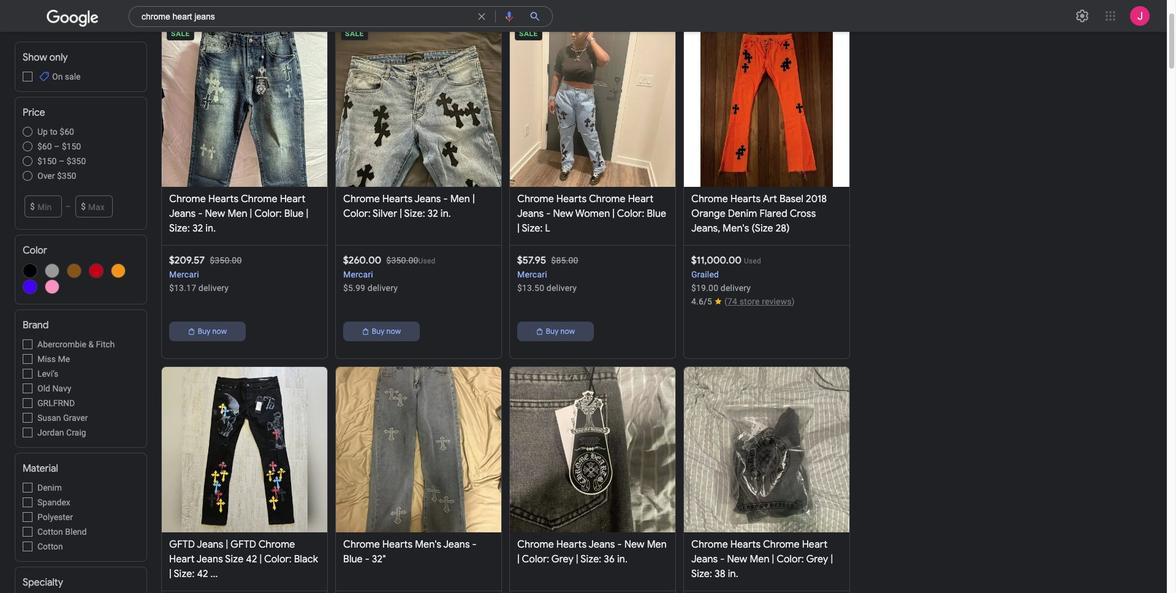 Task type: vqa. For each thing, say whether or not it's contained in the screenshot.
42 to the right
yes



Task type: describe. For each thing, give the bounding box(es) containing it.
delivery inside "$260.00 $350.00 used mercari $5.99 delivery"
[[368, 283, 398, 293]]

heart for chrome hearts chrome heart jeans - new men | color: grey | size: 38 in.
[[802, 539, 828, 551]]

chrome hearts chrome heart jeans - new men | color: grey | size: 38 in. link
[[692, 538, 843, 584]]

0 vertical spatial $350
[[67, 156, 86, 166]]

)
[[792, 297, 795, 307]]

on
[[52, 72, 63, 82]]

hearts for chrome hearts men's jeans - blue - 32"
[[382, 539, 413, 551]]

chrome hearts jeans - new men | color: grey | size: 36 in.
[[518, 539, 667, 566]]

chrome hearts art basel 2018 orange denim flared cross jeans, men's (size 28)
[[692, 193, 827, 235]]

over $350
[[37, 171, 76, 181]]

2 vertical spatial –
[[65, 202, 71, 212]]

buy for $209.57
[[198, 327, 211, 337]]

$260.00 $350.00 used mercari $5.99 delivery
[[343, 254, 436, 293]]

abercrombie & fitch
[[37, 340, 115, 350]]

chrome hearts men's jeans - blue - 32" link
[[343, 538, 494, 569]]

in. inside chrome hearts chrome heart jeans - new men | color: blue | size: 32 in.
[[206, 223, 216, 235]]

show
[[23, 52, 47, 64]]

Search search field
[[142, 10, 471, 26]]

grailed
[[692, 270, 719, 280]]

color: inside chrome hearts jeans - new men | color: grey | size: 36 in.
[[522, 554, 550, 566]]

google image
[[47, 10, 99, 27]]

men's inside chrome hearts art basel 2018 orange denim flared cross jeans, men's (size 28)
[[723, 223, 750, 235]]

old
[[37, 384, 50, 394]]

abercrombie & fitch link
[[23, 338, 139, 351]]

chrome inside "chrome hearts men's jeans - blue - 32""
[[343, 539, 380, 551]]

craig
[[66, 428, 86, 438]]

hearts for chrome hearts chrome heart jeans - new women | color: blue | size: l
[[557, 193, 587, 205]]

$60 – $150 link
[[23, 140, 139, 153]]

on sale
[[52, 72, 81, 82]]

orange image
[[111, 264, 126, 278]]

used inside $11,000.00 used grailed $19.00 delivery
[[744, 257, 762, 266]]

$60 – $150
[[37, 142, 81, 151]]

$57.95 $85.00 mercari $13.50 delivery
[[518, 254, 579, 293]]

cotton blend link
[[23, 526, 139, 538]]

susan graver link
[[23, 412, 139, 424]]

brown image
[[67, 264, 82, 278]]

spandex link
[[23, 497, 139, 509]]

buy for $260.00
[[372, 327, 385, 337]]

women
[[576, 208, 610, 220]]

$19.00 delivery link
[[692, 281, 764, 295]]

- inside chrome hearts chrome heart jeans - new women | color: blue | size: l
[[547, 208, 551, 220]]

jordan
[[37, 428, 64, 438]]

jeans inside "chrome hearts men's jeans - blue - 32""
[[443, 539, 470, 551]]

1 vertical spatial 42
[[197, 568, 208, 581]]

gftd jeans | gftd chrome heart jeans size 42 | color: black | size: 42 ...
[[169, 539, 318, 581]]

specialty
[[23, 577, 63, 589]]

denim link
[[23, 482, 139, 494]]

chrome hearts men's jeans - blue - 32"
[[343, 539, 477, 566]]

old navy
[[37, 384, 71, 394]]

men inside chrome hearts jeans - men | color: silver | size: 32 in.
[[450, 193, 470, 205]]

l
[[545, 223, 550, 235]]

graver
[[63, 413, 88, 423]]

hearts for chrome hearts chrome heart jeans - new men | color: blue | size: 32 in.
[[208, 193, 239, 205]]

cotton for cotton blend
[[37, 527, 63, 537]]

jeans inside chrome hearts chrome heart jeans - new men | color: grey | size: 38 in.
[[692, 554, 718, 566]]

size: inside chrome hearts jeans - men | color: silver | size: 32 in.
[[404, 208, 425, 220]]

size: inside chrome hearts jeans - new men | color: grey | size: 36 in.
[[581, 554, 602, 566]]

material
[[23, 463, 58, 475]]

miss
[[37, 354, 56, 364]]

jeans inside chrome hearts jeans - men | color: silver | size: 32 in.
[[415, 193, 441, 205]]

pink image
[[45, 280, 59, 294]]

grey inside chrome hearts chrome heart jeans - new men | color: grey | size: 38 in.
[[807, 554, 829, 566]]

buy for $57.95
[[546, 327, 559, 337]]

now for $209.57
[[212, 327, 227, 337]]

fitch
[[96, 340, 115, 350]]

size: inside the gftd jeans | gftd chrome heart jeans size 42 | color: black | size: 42 ...
[[174, 568, 195, 581]]

- inside chrome hearts jeans - new men | color: grey | size: 36 in.
[[618, 539, 622, 551]]

to
[[50, 127, 58, 137]]

delivery for $57.95
[[547, 283, 577, 293]]

abercrombie
[[37, 340, 86, 350]]

sale for chrome hearts chrome heart jeans - new men | color: blue | size: 32 in.
[[171, 29, 190, 38]]

navy
[[52, 384, 71, 394]]

&
[[88, 340, 94, 350]]

blue for chrome hearts chrome heart jeans - new women | color: blue | size: l
[[647, 208, 667, 220]]

jordan craig
[[37, 428, 86, 438]]

( 74 store reviews )
[[725, 297, 795, 307]]

silver
[[373, 208, 398, 220]]

chrome hearts jeans - men | color: silver | size: 32 in. link
[[343, 192, 494, 223]]

size: inside chrome hearts chrome heart jeans - new men | color: grey | size: 38 in.
[[692, 568, 713, 581]]

in. inside chrome hearts jeans - men | color: silver | size: 32 in.
[[441, 208, 451, 220]]

chrome hearts chrome heart jeans - new men | color: blue | size: 32 in.
[[169, 193, 309, 235]]

grlfrnd link
[[23, 397, 139, 410]]

in. inside chrome hearts jeans - new men | color: grey | size: 36 in.
[[618, 554, 628, 566]]

color: inside chrome hearts chrome heart jeans - new men | color: grey | size: 38 in.
[[777, 554, 804, 566]]

denim inside chrome hearts art basel 2018 orange denim flared cross jeans, men's (size 28)
[[728, 208, 758, 220]]

black
[[294, 554, 318, 566]]

jeans inside chrome hearts chrome heart jeans - new men | color: blue | size: 32 in.
[[169, 208, 196, 220]]

up
[[37, 127, 48, 137]]

price
[[23, 107, 45, 119]]

- inside chrome hearts chrome heart jeans - new men | color: grey | size: 38 in.
[[721, 554, 725, 566]]

chrome hearts jeans - new men | color: grey | size: 36 in. link
[[518, 538, 668, 569]]

cotton blend
[[37, 527, 87, 537]]

blue inside "chrome hearts men's jeans - blue - 32""
[[343, 554, 363, 566]]

32"
[[372, 554, 386, 566]]

chrome inside the gftd jeans | gftd chrome heart jeans size 42 | color: black | size: 42 ...
[[259, 539, 295, 551]]

chrome hearts jeans - men | color: silver | size: 32 in.
[[343, 193, 475, 220]]

levi's
[[37, 369, 58, 379]]

jordan craig link
[[23, 427, 139, 439]]

me
[[58, 354, 70, 364]]

chrome inside chrome hearts art basel 2018 orange denim flared cross jeans, men's (size 28)
[[692, 193, 728, 205]]

$150 – $350 link
[[23, 155, 139, 167]]

chrome inside chrome hearts jeans - men | color: silver | size: 32 in.
[[343, 193, 380, 205]]

– for $150
[[59, 156, 64, 166]]

cross
[[790, 208, 816, 220]]

over $350 link
[[23, 170, 139, 182]]

mercari inside "$260.00 $350.00 used mercari $5.99 delivery"
[[343, 270, 373, 280]]

buy now link for $260.00
[[343, 312, 420, 342]]

color
[[23, 245, 47, 257]]

$150 inside "link"
[[62, 142, 81, 151]]

show only
[[23, 52, 68, 64]]

men inside chrome hearts jeans - new men | color: grey | size: 36 in.
[[647, 539, 667, 551]]

levi's link
[[23, 368, 139, 380]]

grey inside chrome hearts jeans - new men | color: grey | size: 36 in.
[[552, 554, 574, 566]]

$57.95
[[518, 254, 546, 267]]

blend
[[65, 527, 87, 537]]

1 rouge, from the left
[[69, 15, 93, 24]]

gftd jeans | gftd chrome heart jeans size 42 | color: black | size: 42 ... link
[[169, 538, 320, 584]]

reviews
[[762, 297, 792, 307]]

buy now link for $209.57
[[169, 312, 246, 342]]

0 horizontal spatial denim
[[37, 483, 62, 493]]

2 rouge, from the left
[[118, 15, 142, 24]]

$13.50 delivery link
[[518, 281, 579, 295]]

on sale link
[[23, 71, 139, 83]]

la
[[144, 15, 153, 24]]

old navy link
[[23, 383, 139, 395]]

$11,000.00 used grailed $19.00 delivery
[[692, 254, 762, 293]]

1 horizontal spatial 42
[[246, 554, 257, 566]]



Task type: locate. For each thing, give the bounding box(es) containing it.
hearts for chrome hearts chrome heart jeans - new men | color: grey | size: 38 in.
[[731, 539, 761, 551]]

hearts for chrome hearts jeans - men | color: silver | size: 32 in.
[[382, 193, 413, 205]]

0 vertical spatial denim
[[728, 208, 758, 220]]

art
[[763, 193, 778, 205]]

blue inside chrome hearts chrome heart jeans - new men | color: blue | size: 32 in.
[[284, 208, 304, 220]]

2018
[[806, 193, 827, 205]]

0 horizontal spatial rouge,
[[69, 15, 93, 24]]

0 horizontal spatial men's
[[415, 539, 442, 551]]

blue inside chrome hearts chrome heart jeans - new women | color: blue | size: l
[[647, 208, 667, 220]]

2 cotton from the top
[[37, 542, 63, 552]]

miss me link
[[23, 353, 139, 365]]

south baton rouge, baton rouge, la
[[23, 15, 153, 24]]

$350 down $150 – $350
[[57, 171, 76, 181]]

$350.00 inside $209.57 $350.00 mercari $13.17 delivery
[[210, 256, 242, 266]]

(
[[725, 297, 728, 307]]

men inside chrome hearts chrome heart jeans - new men | color: blue | size: 32 in.
[[228, 208, 248, 220]]

sale
[[65, 72, 81, 82]]

0 horizontal spatial buy now
[[198, 327, 227, 337]]

mercari inside $209.57 $350.00 mercari $13.17 delivery
[[169, 270, 199, 280]]

0 horizontal spatial now
[[212, 327, 227, 337]]

grey
[[552, 554, 574, 566], [807, 554, 829, 566]]

2 horizontal spatial buy now
[[546, 327, 575, 337]]

basel
[[780, 193, 804, 205]]

0 horizontal spatial mercari
[[169, 270, 199, 280]]

delivery down $85.00
[[547, 283, 577, 293]]

None search field
[[0, 0, 553, 29]]

new inside chrome hearts chrome heart jeans - new men | color: grey | size: 38 in.
[[728, 554, 748, 566]]

mercari up $5.99
[[343, 270, 373, 280]]

2 horizontal spatial buy now link
[[518, 312, 594, 342]]

1 horizontal spatial rouge,
[[118, 15, 142, 24]]

jeans inside chrome hearts jeans - new men | color: grey | size: 36 in.
[[589, 539, 615, 551]]

1 $350.00 from the left
[[210, 256, 242, 266]]

1 horizontal spatial buy
[[372, 327, 385, 337]]

– down $60 – $150 at the left
[[59, 156, 64, 166]]

brand
[[23, 319, 49, 332]]

0 vertical spatial $150
[[62, 142, 81, 151]]

buy now link down '$5.99 delivery' link
[[343, 312, 420, 342]]

sale for chrome hearts chrome heart jeans - new women | color: blue | size: l
[[519, 29, 538, 38]]

1 horizontal spatial $60
[[60, 127, 74, 137]]

now for $57.95
[[561, 327, 575, 337]]

used inside "$260.00 $350.00 used mercari $5.99 delivery"
[[419, 257, 436, 266]]

chrome inside chrome hearts jeans - new men | color: grey | size: 36 in.
[[518, 539, 554, 551]]

3 now from the left
[[561, 327, 575, 337]]

$5.99
[[343, 283, 366, 293]]

$350.00
[[210, 256, 242, 266], [387, 256, 419, 266]]

size: left l
[[522, 223, 543, 235]]

42 left '...'
[[197, 568, 208, 581]]

men
[[450, 193, 470, 205], [228, 208, 248, 220], [647, 539, 667, 551], [750, 554, 770, 566]]

2 $350.00 from the left
[[387, 256, 419, 266]]

1 vertical spatial 32
[[193, 223, 203, 235]]

susan
[[37, 413, 61, 423]]

– for $60
[[54, 142, 60, 151]]

-
[[444, 193, 448, 205], [198, 208, 203, 220], [547, 208, 551, 220], [472, 539, 477, 551], [618, 539, 622, 551], [365, 554, 370, 566], [721, 554, 725, 566]]

jeans,
[[692, 223, 721, 235]]

size: left 36
[[581, 554, 602, 566]]

clear image
[[476, 7, 488, 26]]

hearts inside chrome hearts jeans - new men | color: grey | size: 36 in.
[[557, 539, 587, 551]]

mercari
[[169, 270, 199, 280], [343, 270, 373, 280], [518, 270, 547, 280]]

buy now for $57.95
[[546, 327, 575, 337]]

0 horizontal spatial buy now link
[[169, 312, 246, 342]]

buy down "$13.17 delivery" link
[[198, 327, 211, 337]]

rouge,
[[69, 15, 93, 24], [118, 15, 142, 24]]

size: left the 38
[[692, 568, 713, 581]]

1 delivery from the left
[[199, 283, 229, 293]]

- inside chrome hearts jeans - men | color: silver | size: 32 in.
[[444, 193, 448, 205]]

chrome
[[169, 193, 206, 205], [241, 193, 278, 205], [343, 193, 380, 205], [518, 193, 554, 205], [589, 193, 626, 205], [692, 193, 728, 205], [259, 539, 295, 551], [343, 539, 380, 551], [518, 539, 554, 551], [692, 539, 728, 551], [763, 539, 800, 551]]

now down '$5.99 delivery' link
[[387, 327, 401, 337]]

42 right size on the left bottom of the page
[[246, 554, 257, 566]]

$60 down up
[[37, 142, 52, 151]]

chrome hearts art basel 2018 orange denim flared cross jeans, men's (size 28) link
[[692, 192, 843, 238]]

miss me
[[37, 354, 70, 364]]

...
[[211, 568, 218, 581]]

buy now for $209.57
[[198, 327, 227, 337]]

0 horizontal spatial $60
[[37, 142, 52, 151]]

south
[[23, 15, 44, 24]]

– inside "link"
[[54, 142, 60, 151]]

heading
[[843, 3, 850, 10]]

baton right south
[[46, 15, 67, 24]]

1 gftd from the left
[[169, 539, 195, 551]]

denim up '(size'
[[728, 208, 758, 220]]

2 now from the left
[[387, 327, 401, 337]]

None text field
[[38, 199, 53, 214]]

cotton inside cotton blend "link"
[[37, 527, 63, 537]]

delivery inside $11,000.00 used grailed $19.00 delivery
[[721, 283, 751, 293]]

3 buy from the left
[[546, 327, 559, 337]]

$350.00 for $260.00
[[387, 256, 419, 266]]

delivery inside $209.57 $350.00 mercari $13.17 delivery
[[199, 283, 229, 293]]

$350 down $60 – $150 "link"
[[67, 156, 86, 166]]

3 sale from the left
[[519, 29, 538, 38]]

buy now link down $13.50 delivery link
[[518, 312, 594, 342]]

buy now link for $57.95
[[518, 312, 594, 342]]

new
[[205, 208, 225, 220], [553, 208, 574, 220], [625, 539, 645, 551], [728, 554, 748, 566]]

cotton for cotton
[[37, 542, 63, 552]]

2 grey from the left
[[807, 554, 829, 566]]

denim
[[728, 208, 758, 220], [37, 483, 62, 493]]

spandex
[[37, 498, 70, 508]]

$60 inside "link"
[[37, 142, 52, 151]]

0 horizontal spatial $350.00
[[210, 256, 242, 266]]

0 vertical spatial men's
[[723, 223, 750, 235]]

1 horizontal spatial used
[[744, 257, 762, 266]]

gray image
[[45, 264, 59, 278]]

0 vertical spatial –
[[54, 142, 60, 151]]

4.6/5
[[692, 297, 713, 307]]

color: inside the gftd jeans | gftd chrome heart jeans size 42 | color: black | size: 42 ...
[[264, 554, 292, 566]]

size: left '...'
[[174, 568, 195, 581]]

chrome hearts chrome heart jeans - new women | color: blue | size: l link
[[518, 192, 668, 238]]

sale for chrome hearts jeans - men | color: silver | size: 32 in.
[[345, 29, 364, 38]]

up to $60
[[37, 127, 74, 137]]

men inside chrome hearts chrome heart jeans - new men | color: grey | size: 38 in.
[[750, 554, 770, 566]]

seller rating image
[[715, 298, 722, 305]]

buy down $13.50 delivery link
[[546, 327, 559, 337]]

buy down '$5.99 delivery' link
[[372, 327, 385, 337]]

3 mercari from the left
[[518, 270, 547, 280]]

36
[[604, 554, 615, 566]]

new for l
[[553, 208, 574, 220]]

delivery
[[199, 283, 229, 293], [368, 283, 398, 293], [547, 283, 577, 293], [721, 283, 751, 293]]

baton
[[46, 15, 67, 24], [95, 15, 116, 24]]

32 up $209.57
[[193, 223, 203, 235]]

1 horizontal spatial $
[[81, 202, 86, 212]]

1 mercari from the left
[[169, 270, 199, 280]]

0 horizontal spatial grey
[[552, 554, 574, 566]]

1 vertical spatial men's
[[415, 539, 442, 551]]

heart inside the gftd jeans | gftd chrome heart jeans size 42 | color: black | size: 42 ...
[[169, 554, 195, 566]]

2 used from the left
[[744, 257, 762, 266]]

mercari inside $57.95 $85.00 mercari $13.50 delivery
[[518, 270, 547, 280]]

cotton down 'cotton blend'
[[37, 542, 63, 552]]

blue image
[[23, 280, 37, 294]]

28)
[[776, 223, 790, 235]]

32 right silver
[[428, 208, 438, 220]]

1 horizontal spatial buy now
[[372, 327, 401, 337]]

in. right 36
[[618, 554, 628, 566]]

new inside chrome hearts chrome heart jeans - new women | color: blue | size: l
[[553, 208, 574, 220]]

2 $ from the left
[[81, 202, 86, 212]]

only
[[49, 52, 68, 64]]

hearts for chrome hearts art basel 2018 orange denim flared cross jeans, men's (size 28)
[[731, 193, 761, 205]]

1 vertical spatial denim
[[37, 483, 62, 493]]

black image
[[23, 264, 37, 278]]

rouge, right south
[[69, 15, 93, 24]]

buy now down '$5.99 delivery' link
[[372, 327, 401, 337]]

1 buy now link from the left
[[169, 312, 246, 342]]

mercari for $209.57
[[169, 270, 199, 280]]

– down up to $60
[[54, 142, 60, 151]]

1 vertical spatial $150
[[37, 156, 57, 166]]

$5.99 delivery link
[[343, 281, 438, 295]]

2 buy now link from the left
[[343, 312, 420, 342]]

0 horizontal spatial baton
[[46, 15, 67, 24]]

cotton
[[37, 527, 63, 537], [37, 542, 63, 552]]

1 vertical spatial $60
[[37, 142, 52, 151]]

0 vertical spatial 42
[[246, 554, 257, 566]]

2 horizontal spatial mercari
[[518, 270, 547, 280]]

chrome hearts chrome heart jeans - new women | color: blue | size: l
[[518, 193, 667, 235]]

hearts inside "chrome hearts men's jeans - blue - 32""
[[382, 539, 413, 551]]

heart inside chrome hearts chrome heart jeans - new men | color: blue | size: 32 in.
[[280, 193, 306, 205]]

–
[[54, 142, 60, 151], [59, 156, 64, 166], [65, 202, 71, 212]]

1 horizontal spatial denim
[[728, 208, 758, 220]]

more info image
[[843, 3, 850, 10]]

hearts inside chrome hearts chrome heart jeans - new men | color: blue | size: 32 in.
[[208, 193, 239, 205]]

1 baton from the left
[[46, 15, 67, 24]]

0 vertical spatial cotton
[[37, 527, 63, 537]]

32 inside chrome hearts jeans - men | color: silver | size: 32 in.
[[428, 208, 438, 220]]

1 horizontal spatial men's
[[723, 223, 750, 235]]

$ down over $350 'link'
[[81, 202, 86, 212]]

delivery right '$13.17'
[[199, 283, 229, 293]]

delivery inside $57.95 $85.00 mercari $13.50 delivery
[[547, 283, 577, 293]]

hearts inside chrome hearts jeans - men | color: silver | size: 32 in.
[[382, 193, 413, 205]]

hearts for chrome hearts jeans - new men | color: grey | size: 36 in.
[[557, 539, 587, 551]]

1 horizontal spatial 32
[[428, 208, 438, 220]]

2 horizontal spatial now
[[561, 327, 575, 337]]

$
[[30, 202, 35, 212], [81, 202, 86, 212]]

0 horizontal spatial buy
[[198, 327, 211, 337]]

|
[[473, 193, 475, 205], [250, 208, 252, 220], [306, 208, 309, 220], [400, 208, 402, 220], [613, 208, 615, 220], [518, 223, 520, 235], [226, 539, 228, 551], [260, 554, 262, 566], [518, 554, 520, 566], [576, 554, 579, 566], [772, 554, 775, 566], [831, 554, 834, 566], [169, 568, 172, 581]]

3 buy now from the left
[[546, 327, 575, 337]]

0 vertical spatial $60
[[60, 127, 74, 137]]

0 horizontal spatial gftd
[[169, 539, 195, 551]]

heart
[[280, 193, 306, 205], [628, 193, 654, 205], [802, 539, 828, 551], [169, 554, 195, 566]]

heart inside chrome hearts chrome heart jeans - new men | color: grey | size: 38 in.
[[802, 539, 828, 551]]

2 horizontal spatial sale
[[519, 29, 538, 38]]

used
[[419, 257, 436, 266], [744, 257, 762, 266]]

$19.00
[[692, 283, 719, 293]]

hearts inside chrome hearts chrome heart jeans - new women | color: blue | size: l
[[557, 193, 587, 205]]

1 horizontal spatial grey
[[807, 554, 829, 566]]

buy
[[198, 327, 211, 337], [372, 327, 385, 337], [546, 327, 559, 337]]

delivery up '74'
[[721, 283, 751, 293]]

grlfrnd
[[37, 399, 75, 408]]

$350.00 up '$5.99 delivery' link
[[387, 256, 419, 266]]

size: inside chrome hearts chrome heart jeans - new women | color: blue | size: l
[[522, 223, 543, 235]]

0 horizontal spatial $
[[30, 202, 35, 212]]

now for $260.00
[[387, 327, 401, 337]]

$350.00 up "$13.17 delivery" link
[[210, 256, 242, 266]]

0 horizontal spatial sale
[[171, 29, 190, 38]]

heart inside chrome hearts chrome heart jeans - new women | color: blue | size: l
[[628, 193, 654, 205]]

size: inside chrome hearts chrome heart jeans - new men | color: blue | size: 32 in.
[[169, 223, 190, 235]]

store
[[740, 297, 760, 307]]

heart for chrome hearts chrome heart jeans - new men | color: blue | size: 32 in.
[[280, 193, 306, 205]]

$150 up over
[[37, 156, 57, 166]]

3 delivery from the left
[[547, 283, 577, 293]]

1 horizontal spatial sale
[[345, 29, 364, 38]]

gftd
[[169, 539, 195, 551], [231, 539, 256, 551]]

men's inside "chrome hearts men's jeans - blue - 32""
[[415, 539, 442, 551]]

cotton down polyester
[[37, 527, 63, 537]]

1 vertical spatial –
[[59, 156, 64, 166]]

buy now down "$13.17 delivery" link
[[198, 327, 227, 337]]

1 horizontal spatial $350.00
[[387, 256, 419, 266]]

2 buy now from the left
[[372, 327, 401, 337]]

mercari up $13.50
[[518, 270, 547, 280]]

1 now from the left
[[212, 327, 227, 337]]

1 buy now from the left
[[198, 327, 227, 337]]

susan graver
[[37, 413, 88, 423]]

1 horizontal spatial gftd
[[231, 539, 256, 551]]

used up '$5.99 delivery' link
[[419, 257, 436, 266]]

new for 38
[[728, 554, 748, 566]]

- inside chrome hearts chrome heart jeans - new men | color: blue | size: 32 in.
[[198, 208, 203, 220]]

2 sale from the left
[[345, 29, 364, 38]]

2 baton from the left
[[95, 15, 116, 24]]

1 vertical spatial cotton
[[37, 542, 63, 552]]

size: up $209.57
[[169, 223, 190, 235]]

buy now link down "$13.17 delivery" link
[[169, 312, 246, 342]]

red image
[[89, 264, 104, 278]]

0 horizontal spatial blue
[[284, 208, 304, 220]]

1 horizontal spatial mercari
[[343, 270, 373, 280]]

flared
[[760, 208, 788, 220]]

sale
[[171, 29, 190, 38], [345, 29, 364, 38], [519, 29, 538, 38]]

0 horizontal spatial 42
[[197, 568, 208, 581]]

in. inside chrome hearts chrome heart jeans - new men | color: grey | size: 38 in.
[[728, 568, 739, 581]]

mercari for $57.95
[[518, 270, 547, 280]]

2 gftd from the left
[[231, 539, 256, 551]]

now down "$13.17 delivery" link
[[212, 327, 227, 337]]

in. right silver
[[441, 208, 451, 220]]

0 horizontal spatial 32
[[193, 223, 203, 235]]

delivery for $11,000.00
[[721, 283, 751, 293]]

size: right silver
[[404, 208, 425, 220]]

hearts
[[208, 193, 239, 205], [382, 193, 413, 205], [557, 193, 587, 205], [731, 193, 761, 205], [382, 539, 413, 551], [557, 539, 587, 551], [731, 539, 761, 551]]

1 horizontal spatial buy now link
[[343, 312, 420, 342]]

rouge, left la
[[118, 15, 142, 24]]

$209.57
[[169, 254, 205, 267]]

polyester
[[37, 513, 73, 522]]

chrome hearts chrome heart jeans - new men | color: blue | size: 32 in. link
[[169, 192, 320, 238]]

used down '(size'
[[744, 257, 762, 266]]

hearts inside chrome hearts art basel 2018 orange denim flared cross jeans, men's (size 28)
[[731, 193, 761, 205]]

search by voice image
[[503, 10, 516, 23]]

$13.50
[[518, 283, 545, 293]]

3 buy now link from the left
[[518, 312, 594, 342]]

now down $13.50 delivery link
[[561, 327, 575, 337]]

new for 32
[[205, 208, 225, 220]]

$150 – $350
[[37, 156, 86, 166]]

orange
[[692, 208, 726, 220]]

size:
[[404, 208, 425, 220], [169, 223, 190, 235], [522, 223, 543, 235], [581, 554, 602, 566], [174, 568, 195, 581], [692, 568, 713, 581]]

$11,000.00
[[692, 254, 742, 267]]

denim up 'spandex'
[[37, 483, 62, 493]]

1 sale from the left
[[171, 29, 190, 38]]

32 inside chrome hearts chrome heart jeans - new men | color: blue | size: 32 in.
[[193, 223, 203, 235]]

1 $ from the left
[[30, 202, 35, 212]]

now
[[212, 327, 227, 337], [387, 327, 401, 337], [561, 327, 575, 337]]

1 horizontal spatial blue
[[343, 554, 363, 566]]

color: inside chrome hearts jeans - men | color: silver | size: 32 in.
[[343, 208, 371, 220]]

$85.00
[[551, 256, 579, 266]]

1 cotton from the top
[[37, 527, 63, 537]]

color: inside chrome hearts chrome heart jeans - new men | color: blue | size: 32 in.
[[255, 208, 282, 220]]

chrome hearts chrome heart jeans - new men | color: grey | size: 38 in.
[[692, 539, 834, 581]]

0 horizontal spatial used
[[419, 257, 436, 266]]

74
[[728, 297, 738, 307]]

1 buy from the left
[[198, 327, 211, 337]]

$260.00
[[343, 254, 382, 267]]

$150 down up to $60 link on the top
[[62, 142, 81, 151]]

1 horizontal spatial baton
[[95, 15, 116, 24]]

hearts inside chrome hearts chrome heart jeans - new men | color: grey | size: 38 in.
[[731, 539, 761, 551]]

$350.00 inside "$260.00 $350.00 used mercari $5.99 delivery"
[[387, 256, 419, 266]]

1 used from the left
[[419, 257, 436, 266]]

0 horizontal spatial $150
[[37, 156, 57, 166]]

0 vertical spatial 32
[[428, 208, 438, 220]]

– down "over $350"
[[65, 202, 71, 212]]

38
[[715, 568, 726, 581]]

None text field
[[89, 199, 104, 214]]

4 delivery from the left
[[721, 283, 751, 293]]

$60
[[60, 127, 74, 137], [37, 142, 52, 151]]

cotton link
[[23, 541, 139, 553]]

color: inside chrome hearts chrome heart jeans - new women | color: blue | size: l
[[617, 208, 645, 220]]

mercari up '$13.17'
[[169, 270, 199, 280]]

1 horizontal spatial $150
[[62, 142, 81, 151]]

buy now for $260.00
[[372, 327, 401, 337]]

blue for chrome hearts chrome heart jeans - new men | color: blue | size: 32 in.
[[284, 208, 304, 220]]

2 buy from the left
[[372, 327, 385, 337]]

delivery right $5.99
[[368, 283, 398, 293]]

in. up $209.57 $350.00 mercari $13.17 delivery
[[206, 223, 216, 235]]

$350 inside 'link'
[[57, 171, 76, 181]]

new inside chrome hearts jeans - new men | color: grey | size: 36 in.
[[625, 539, 645, 551]]

$13.17
[[169, 283, 196, 293]]

buy now down $13.50 delivery link
[[546, 327, 575, 337]]

$60 right to
[[60, 127, 74, 137]]

1 grey from the left
[[552, 554, 574, 566]]

new inside chrome hearts chrome heart jeans - new men | color: blue | size: 32 in.
[[205, 208, 225, 220]]

heart for chrome hearts chrome heart jeans - new women | color: blue | size: l
[[628, 193, 654, 205]]

2 horizontal spatial blue
[[647, 208, 667, 220]]

buy now link
[[169, 312, 246, 342], [343, 312, 420, 342], [518, 312, 594, 342]]

1 horizontal spatial now
[[387, 327, 401, 337]]

2 horizontal spatial buy
[[546, 327, 559, 337]]

2 mercari from the left
[[343, 270, 373, 280]]

cotton inside cotton link
[[37, 542, 63, 552]]

$13.17 delivery link
[[169, 281, 242, 295]]

jeans
[[415, 193, 441, 205], [169, 208, 196, 220], [518, 208, 544, 220], [197, 539, 223, 551], [443, 539, 470, 551], [589, 539, 615, 551], [197, 554, 223, 566], [692, 554, 718, 566]]

$ up "color"
[[30, 202, 35, 212]]

baton left la
[[95, 15, 116, 24]]

$350.00 for $209.57
[[210, 256, 242, 266]]

in. right the 38
[[728, 568, 739, 581]]

delivery for $209.57
[[199, 283, 229, 293]]

buy now
[[198, 327, 227, 337], [372, 327, 401, 337], [546, 327, 575, 337]]

2 delivery from the left
[[368, 283, 398, 293]]

1 vertical spatial $350
[[57, 171, 76, 181]]

jeans inside chrome hearts chrome heart jeans - new women | color: blue | size: l
[[518, 208, 544, 220]]



